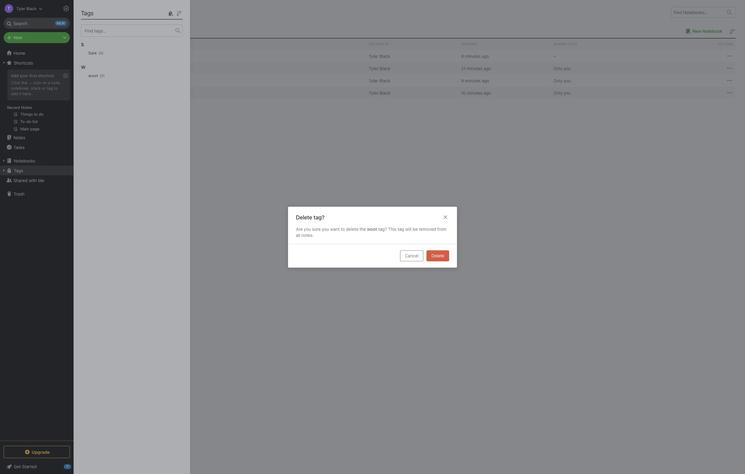 Task type: vqa. For each thing, say whether or not it's contained in the screenshot.
21
yes



Task type: locate. For each thing, give the bounding box(es) containing it.
only you for 21 minutes ago
[[553, 66, 571, 71]]

9 minutes ago for only you
[[461, 78, 489, 83]]

you inside to-do list row
[[564, 90, 571, 96]]

minutes for 'first notebook' row
[[465, 54, 481, 59]]

woot
[[88, 73, 98, 78], [367, 227, 377, 232]]

( right sale in the top left of the page
[[98, 51, 100, 55]]

1 vertical spatial tags
[[14, 168, 23, 173]]

None search field
[[8, 18, 66, 29]]

2 9 from the top
[[461, 78, 464, 83]]

notes link
[[0, 133, 73, 143]]

only inside to-do list row
[[553, 90, 563, 96]]

black inside main page 'row'
[[380, 66, 390, 71]]

notebook right "first"
[[111, 54, 131, 59]]

tasks
[[13, 145, 25, 150]]

delete
[[296, 214, 312, 221], [431, 253, 444, 258]]

(
[[98, 51, 100, 55], [100, 73, 101, 78]]

delete up are
[[296, 214, 312, 221]]

recent
[[7, 105, 20, 110]]

0 horizontal spatial tag
[[47, 86, 53, 91]]

10 minutes ago
[[461, 90, 491, 96]]

0 vertical spatial notebooks
[[83, 9, 112, 16]]

2 black from the top
[[380, 66, 390, 71]]

group containing add your first shortcut
[[0, 68, 73, 135]]

only you inside main page 'row'
[[553, 66, 571, 71]]

0 vertical spatial woot
[[88, 73, 98, 78]]

on
[[42, 80, 47, 85]]

row group containing first notebook
[[83, 50, 736, 99]]

0 horizontal spatial notebook
[[111, 54, 131, 59]]

ago up 21 minutes ago
[[482, 54, 489, 59]]

things to do row
[[83, 75, 736, 87]]

delete for delete tag?
[[296, 214, 312, 221]]

0 vertical spatial (
[[98, 51, 100, 55]]

the left ...
[[21, 80, 27, 85]]

only you inside to-do list row
[[553, 90, 571, 96]]

0 vertical spatial only
[[553, 66, 563, 71]]

shared
[[553, 42, 567, 46]]

0 vertical spatial the
[[21, 80, 27, 85]]

1 vertical spatial notebooks
[[14, 158, 35, 164]]

Find tags… text field
[[81, 27, 175, 35]]

title
[[85, 42, 94, 46]]

ago
[[482, 54, 489, 59], [484, 66, 491, 71], [482, 78, 489, 83], [484, 90, 491, 96]]

3 black from the top
[[380, 78, 390, 83]]

0 horizontal spatial tags
[[14, 168, 23, 173]]

0 horizontal spatial tag?
[[314, 214, 325, 221]]

1 horizontal spatial tag?
[[378, 227, 387, 232]]

sure
[[312, 227, 321, 232]]

group
[[0, 68, 73, 135]]

tag? up sure
[[314, 214, 325, 221]]

0 vertical spatial delete
[[296, 214, 312, 221]]

with
[[29, 178, 37, 183]]

9 minutes ago for –
[[461, 54, 489, 59]]

notes.
[[301, 233, 314, 238]]

tag down a
[[47, 86, 53, 91]]

3 only you from the top
[[553, 90, 571, 96]]

notes inside group
[[21, 105, 32, 110]]

9 down the 21
[[461, 78, 464, 83]]

0 right sale in the top left of the page
[[100, 51, 102, 55]]

minutes inside main page 'row'
[[467, 66, 482, 71]]

3 only from the top
[[553, 90, 563, 96]]

9 minutes ago
[[461, 54, 489, 59], [461, 78, 489, 83]]

–
[[553, 54, 556, 59]]

0 horizontal spatial to
[[54, 86, 58, 91]]

1 vertical spatial delete
[[431, 253, 444, 258]]

ago right the 21
[[484, 66, 491, 71]]

0 vertical spatial notebook
[[703, 29, 722, 34]]

tyler black inside 'first notebook' row
[[369, 54, 390, 59]]

1 vertical spatial 9
[[461, 78, 464, 83]]

4 tyler black from the top
[[369, 90, 390, 96]]

created
[[369, 42, 384, 46]]

notes right recent
[[21, 105, 32, 110]]

delete tag?
[[296, 214, 325, 221]]

add
[[11, 91, 18, 96]]

1 vertical spatial the
[[359, 227, 366, 232]]

tags button
[[0, 166, 73, 176]]

tag left will
[[398, 227, 404, 232]]

woot down arrow icon
[[88, 73, 98, 78]]

0 horizontal spatial new
[[13, 35, 22, 40]]

Find Notebooks… text field
[[671, 7, 723, 17]]

1 horizontal spatial notebook
[[703, 29, 722, 34]]

tyler black for 'first notebook' row
[[369, 54, 390, 59]]

click the ...
[[11, 80, 32, 85]]

1 vertical spatial woot
[[367, 227, 377, 232]]

only
[[553, 66, 563, 71], [553, 78, 563, 83], [553, 90, 563, 96]]

9 for –
[[461, 54, 464, 59]]

black inside 'first notebook' row
[[380, 54, 390, 59]]

black
[[380, 54, 390, 59], [380, 66, 390, 71], [380, 78, 390, 83], [380, 90, 390, 96]]

9 minutes ago down 21 minutes ago
[[461, 78, 489, 83]]

0 vertical spatial notes
[[21, 105, 32, 110]]

tyler inside main page 'row'
[[369, 66, 378, 71]]

tyler black
[[369, 54, 390, 59], [369, 66, 390, 71], [369, 78, 390, 83], [369, 90, 390, 96]]

tag inside icon on a note, notebook, stack or tag to add it here.
[[47, 86, 53, 91]]

1 horizontal spatial delete
[[431, 253, 444, 258]]

tyler black inside things to do row
[[369, 78, 390, 83]]

ago right 10
[[484, 90, 491, 96]]

first
[[29, 73, 37, 78]]

1 horizontal spatial tag
[[398, 227, 404, 232]]

( down sale ( 0 )
[[100, 73, 101, 78]]

tyler black inside to-do list row
[[369, 90, 390, 96]]

only inside main page 'row'
[[553, 66, 563, 71]]

minutes down 21 minutes ago
[[465, 78, 481, 83]]

notebooks
[[83, 9, 112, 16], [14, 158, 35, 164]]

minutes up 21 minutes ago
[[465, 54, 481, 59]]

only inside things to do row
[[553, 78, 563, 83]]

add
[[11, 73, 19, 78]]

0 vertical spatial tag?
[[314, 214, 325, 221]]

delete right cancel
[[431, 253, 444, 258]]

tag?
[[314, 214, 325, 221], [378, 227, 387, 232]]

group inside tree
[[0, 68, 73, 135]]

minutes for to-do list row
[[467, 90, 483, 96]]

notebook
[[703, 29, 722, 34], [111, 54, 131, 59]]

created by button
[[366, 39, 459, 50]]

0 vertical spatial 9
[[461, 54, 464, 59]]

3 tyler black from the top
[[369, 78, 390, 83]]

tags up shared on the left top of the page
[[14, 168, 23, 173]]

1 vertical spatial )
[[103, 73, 105, 78]]

1 horizontal spatial new
[[692, 29, 701, 34]]

from
[[437, 227, 446, 232]]

0 horizontal spatial woot
[[88, 73, 98, 78]]

2 vertical spatial only
[[553, 90, 563, 96]]

notebook inside button
[[703, 29, 722, 34]]

you inside main page 'row'
[[564, 66, 571, 71]]

tyler for things to do row
[[369, 78, 378, 83]]

0 horizontal spatial delete
[[296, 214, 312, 221]]

1 only from the top
[[553, 66, 563, 71]]

to down note,
[[54, 86, 58, 91]]

tag
[[47, 86, 53, 91], [398, 227, 404, 232]]

ago for 'first notebook' row
[[482, 54, 489, 59]]

tyler black inside main page 'row'
[[369, 66, 390, 71]]

9 for only you
[[461, 78, 464, 83]]

your
[[20, 73, 28, 78]]

black for main page 'row'
[[380, 66, 390, 71]]

1 9 minutes ago from the top
[[461, 54, 489, 59]]

1 horizontal spatial tags
[[81, 10, 94, 17]]

tyler inside to-do list row
[[369, 90, 378, 96]]

1 vertical spatial (
[[100, 73, 101, 78]]

tags
[[81, 10, 94, 17], [14, 168, 23, 173]]

1 vertical spatial new
[[13, 35, 22, 40]]

notebook inside button
[[111, 54, 131, 59]]

9 inside 'first notebook' row
[[461, 54, 464, 59]]

want
[[330, 227, 340, 232]]

notebooks up notebook
[[83, 9, 112, 16]]

woot right 'delete'
[[367, 227, 377, 232]]

create new tag image
[[167, 10, 174, 17]]

) down "first"
[[103, 73, 105, 78]]

woot inside w woot ( 0 )
[[88, 73, 98, 78]]

1 tyler from the top
[[369, 54, 378, 59]]

notebooks inside "element"
[[83, 9, 112, 16]]

2 tyler black from the top
[[369, 66, 390, 71]]

tyler black for main page 'row'
[[369, 66, 390, 71]]

delete
[[346, 227, 358, 232]]

9 up the 21
[[461, 54, 464, 59]]

0 horizontal spatial notebooks
[[14, 158, 35, 164]]

shortcuts
[[14, 60, 33, 65]]

minutes inside to-do list row
[[467, 90, 483, 96]]

0 inside sale ( 0 )
[[100, 51, 102, 55]]

1 vertical spatial tag
[[398, 227, 404, 232]]

1 notebook
[[83, 28, 106, 34]]

only you inside things to do row
[[553, 78, 571, 83]]

4 tyler from the top
[[369, 90, 378, 96]]

by
[[385, 42, 389, 46]]

1 horizontal spatial to
[[341, 227, 345, 232]]

black for 'first notebook' row
[[380, 54, 390, 59]]

3 tyler from the top
[[369, 78, 378, 83]]

1 9 from the top
[[461, 54, 464, 59]]

black inside things to do row
[[380, 78, 390, 83]]

2 only from the top
[[553, 78, 563, 83]]

arrow image
[[85, 52, 93, 60]]

ago inside things to do row
[[482, 78, 489, 83]]

tags inside button
[[14, 168, 23, 173]]

1 vertical spatial only
[[553, 78, 563, 83]]

0 vertical spatial tag
[[47, 86, 53, 91]]

ago up 10 minutes ago
[[482, 78, 489, 83]]

ago inside 'first notebook' row
[[482, 54, 489, 59]]

the
[[21, 80, 27, 85], [359, 227, 366, 232]]

2 tyler from the top
[[369, 66, 378, 71]]

2 9 minutes ago from the top
[[461, 78, 489, 83]]

minutes right the 21
[[467, 66, 482, 71]]

new up actions button
[[692, 29, 701, 34]]

only you for 9 minutes ago
[[553, 78, 571, 83]]

tyler
[[369, 54, 378, 59], [369, 66, 378, 71], [369, 78, 378, 83], [369, 90, 378, 96]]

0 vertical spatial 9 minutes ago
[[461, 54, 489, 59]]

new inside popup button
[[13, 35, 22, 40]]

0 vertical spatial new
[[692, 29, 701, 34]]

only you for 10 minutes ago
[[553, 90, 571, 96]]

1 vertical spatial notebook
[[111, 54, 131, 59]]

0 horizontal spatial the
[[21, 80, 27, 85]]

delete inside delete button
[[431, 253, 444, 258]]

9
[[461, 54, 464, 59], [461, 78, 464, 83]]

black inside to-do list row
[[380, 90, 390, 96]]

0 down "first"
[[101, 73, 103, 78]]

0 vertical spatial 0
[[100, 51, 102, 55]]

( inside sale ( 0 )
[[98, 51, 100, 55]]

notebooks element
[[74, 0, 745, 475]]

notebook up actions
[[703, 29, 722, 34]]

0 vertical spatial )
[[102, 51, 104, 55]]

tyler black for things to do row
[[369, 78, 390, 83]]

2 vertical spatial only you
[[553, 90, 571, 96]]

actions button
[[643, 39, 736, 50]]

9 minutes ago inside 'first notebook' row
[[461, 54, 489, 59]]

black for to-do list row
[[380, 90, 390, 96]]

w woot ( 0 )
[[81, 64, 105, 78]]

0 vertical spatial to
[[54, 86, 58, 91]]

1 vertical spatial 0
[[101, 73, 103, 78]]

notes up tasks
[[13, 135, 25, 140]]

1 vertical spatial tag?
[[378, 227, 387, 232]]

minutes
[[465, 54, 481, 59], [467, 66, 482, 71], [465, 78, 481, 83], [467, 90, 483, 96]]

4 black from the top
[[380, 90, 390, 96]]

1 tyler black from the top
[[369, 54, 390, 59]]

9 minutes ago inside things to do row
[[461, 78, 489, 83]]

tag? left this
[[378, 227, 387, 232]]

0 vertical spatial only you
[[553, 66, 571, 71]]

1 vertical spatial only you
[[553, 78, 571, 83]]

1 only you from the top
[[553, 66, 571, 71]]

9 minutes ago up 21 minutes ago
[[461, 54, 489, 59]]

upgrade
[[32, 450, 50, 455]]

0
[[100, 51, 102, 55], [101, 73, 103, 78]]

notes
[[21, 105, 32, 110], [13, 135, 25, 140]]

2 only you from the top
[[553, 78, 571, 83]]

)
[[102, 51, 104, 55], [103, 73, 105, 78]]

are
[[296, 227, 303, 232]]

1 vertical spatial 9 minutes ago
[[461, 78, 489, 83]]

shortcuts button
[[0, 58, 73, 68]]

minutes right 10
[[467, 90, 483, 96]]

minutes inside things to do row
[[465, 78, 481, 83]]

Search text field
[[8, 18, 66, 29]]

first notebook button
[[93, 52, 140, 60]]

new inside button
[[692, 29, 701, 34]]

minutes inside 'first notebook' row
[[465, 54, 481, 59]]

you inside things to do row
[[564, 78, 571, 83]]

add your first shortcut
[[11, 73, 54, 78]]

minutes for main page 'row'
[[467, 66, 482, 71]]

) inside sale ( 0 )
[[102, 51, 104, 55]]

will
[[405, 227, 412, 232]]

to
[[54, 86, 58, 91], [341, 227, 345, 232]]

you for 10 minutes ago
[[564, 90, 571, 96]]

notebooks down tasks
[[14, 158, 35, 164]]

tyler inside 'first notebook' row
[[369, 54, 378, 59]]

( inside w woot ( 0 )
[[100, 73, 101, 78]]

to right the want
[[341, 227, 345, 232]]

you
[[564, 66, 571, 71], [564, 78, 571, 83], [564, 90, 571, 96], [304, 227, 311, 232], [322, 227, 329, 232]]

new up home
[[13, 35, 22, 40]]

1 black from the top
[[380, 54, 390, 59]]

delete button
[[427, 250, 449, 262]]

ago inside main page 'row'
[[484, 66, 491, 71]]

tyler inside things to do row
[[369, 78, 378, 83]]

it
[[19, 91, 22, 96]]

tags up 1
[[81, 10, 94, 17]]

home link
[[0, 48, 74, 58]]

row group
[[81, 37, 188, 89], [83, 50, 736, 99]]

) right sale in the top left of the page
[[102, 51, 104, 55]]

ago inside to-do list row
[[484, 90, 491, 96]]

the right 'delete'
[[359, 227, 366, 232]]

trash link
[[0, 189, 73, 199]]

9 inside things to do row
[[461, 78, 464, 83]]

tree
[[0, 48, 74, 441]]

1 horizontal spatial notebooks
[[83, 9, 112, 16]]



Task type: describe. For each thing, give the bounding box(es) containing it.
note,
[[51, 80, 61, 85]]

1 vertical spatial notes
[[13, 135, 25, 140]]

or
[[42, 86, 46, 91]]

10
[[461, 90, 466, 96]]

tasks button
[[0, 143, 73, 152]]

delete for delete
[[431, 253, 444, 258]]

notebooks inside tree
[[14, 158, 35, 164]]

expand notebooks image
[[2, 159, 6, 163]]

tyler for 'first notebook' row
[[369, 54, 378, 59]]

21 minutes ago
[[461, 66, 491, 71]]

ago for main page 'row'
[[484, 66, 491, 71]]

notebook,
[[11, 86, 30, 91]]

to inside icon on a note, notebook, stack or tag to add it here.
[[54, 86, 58, 91]]

1 horizontal spatial the
[[359, 227, 366, 232]]

title button
[[83, 39, 366, 50]]

1 vertical spatial to
[[341, 227, 345, 232]]

icon on a note, notebook, stack or tag to add it here.
[[11, 80, 61, 96]]

shared with me link
[[0, 176, 73, 185]]

tag? inside tag? this tag will be removed from all notes.
[[378, 227, 387, 232]]

tag? this tag will be removed from all notes.
[[296, 227, 446, 238]]

first
[[101, 54, 110, 59]]

row group containing s
[[81, 37, 188, 89]]

only for 10 minutes ago
[[553, 90, 563, 96]]

0 vertical spatial tags
[[81, 10, 94, 17]]

be
[[413, 227, 418, 232]]

notebook
[[86, 28, 106, 34]]

new for new
[[13, 35, 22, 40]]

shortcut
[[38, 73, 54, 78]]

first notebook
[[101, 54, 131, 59]]

21
[[461, 66, 466, 71]]

tyler black for to-do list row
[[369, 90, 390, 96]]

row group inside the notebooks "element"
[[83, 50, 736, 99]]

ago for to-do list row
[[484, 90, 491, 96]]

expand tags image
[[2, 168, 6, 173]]

notebook for new notebook
[[703, 29, 722, 34]]

notebook for first notebook
[[111, 54, 131, 59]]

cancel
[[405, 253, 419, 258]]

close image
[[442, 214, 449, 221]]

tyler for main page 'row'
[[369, 66, 378, 71]]

are you sure you want to delete the woot
[[296, 227, 377, 232]]

w
[[81, 64, 85, 70]]

upgrade button
[[4, 447, 70, 459]]

new notebook button
[[684, 28, 722, 35]]

tyler for to-do list row
[[369, 90, 378, 96]]

here.
[[23, 91, 32, 96]]

removed
[[419, 227, 436, 232]]

tree containing home
[[0, 48, 74, 441]]

all
[[296, 233, 300, 238]]

shared with button
[[551, 39, 643, 50]]

new notebook
[[692, 29, 722, 34]]

1 horizontal spatial woot
[[367, 227, 377, 232]]

notebooks link
[[0, 156, 73, 166]]

actions
[[718, 42, 733, 46]]

updated
[[461, 42, 477, 46]]

only for 21 minutes ago
[[553, 66, 563, 71]]

new button
[[4, 32, 70, 43]]

the inside group
[[21, 80, 27, 85]]

you for 9 minutes ago
[[564, 78, 571, 83]]

new for new notebook
[[692, 29, 701, 34]]

tag inside tag? this tag will be removed from all notes.
[[398, 227, 404, 232]]

this
[[388, 227, 396, 232]]

updated button
[[459, 39, 551, 50]]

0 inside w woot ( 0 )
[[101, 73, 103, 78]]

stack
[[31, 86, 41, 91]]

s
[[81, 42, 84, 47]]

trash
[[13, 191, 24, 197]]

settings image
[[63, 5, 70, 12]]

you for 21 minutes ago
[[564, 66, 571, 71]]

a
[[48, 80, 50, 85]]

recent notes
[[7, 105, 32, 110]]

) inside w woot ( 0 )
[[103, 73, 105, 78]]

to-do list row
[[83, 87, 736, 99]]

1
[[83, 28, 85, 34]]

shared with me
[[13, 178, 44, 183]]

cancel button
[[400, 250, 423, 262]]

shared
[[13, 178, 28, 183]]

home
[[13, 50, 25, 56]]

black for things to do row
[[380, 78, 390, 83]]

ago for things to do row
[[482, 78, 489, 83]]

main page row
[[83, 62, 736, 75]]

only for 9 minutes ago
[[553, 78, 563, 83]]

created by
[[369, 42, 389, 46]]

first notebook row
[[83, 50, 736, 62]]

...
[[28, 80, 32, 85]]

sale
[[88, 51, 97, 55]]

me
[[38, 178, 44, 183]]

shared with
[[553, 42, 577, 46]]

with
[[568, 42, 577, 46]]

click
[[11, 80, 20, 85]]

sale ( 0 )
[[88, 51, 104, 55]]

minutes for things to do row
[[465, 78, 481, 83]]

icon
[[34, 80, 41, 85]]



